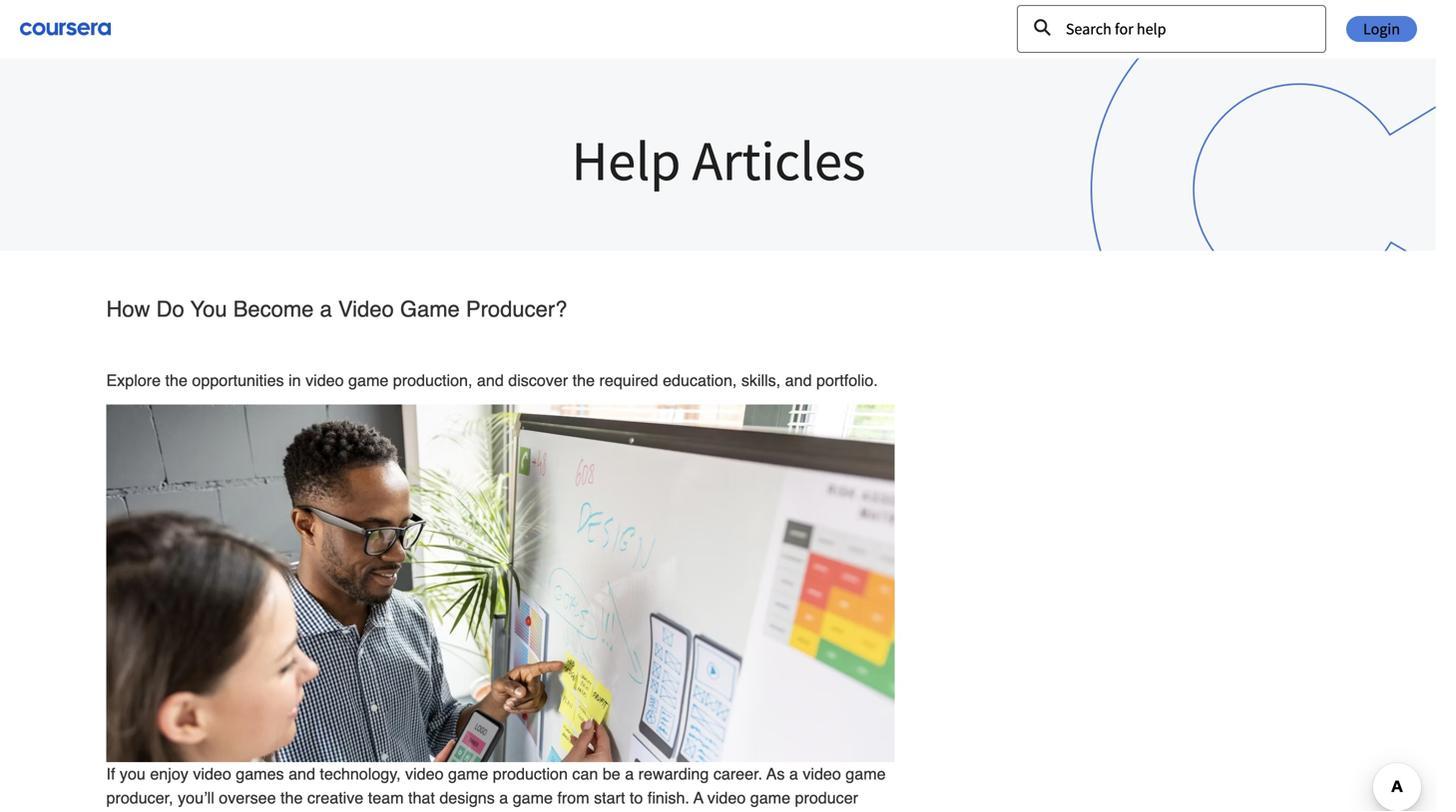 Task type: vqa. For each thing, say whether or not it's contained in the screenshot.
"IN"
yes



Task type: describe. For each thing, give the bounding box(es) containing it.
1 horizontal spatial and
[[477, 371, 504, 390]]

become
[[233, 297, 314, 322]]

if you enjoy video games and technology, video game production can be a rewarding career. as a video game producer, you'll oversee the creative team that designs a game from start to finish. a video game produce
[[106, 765, 886, 811]]

in
[[289, 371, 301, 390]]

explore
[[106, 371, 161, 390]]

portfolio.
[[816, 371, 878, 390]]

how do you become a video game producer?
[[106, 297, 567, 322]]

help
[[572, 125, 681, 196]]

help articles
[[572, 125, 866, 196]]

skills,
[[741, 371, 781, 390]]

discover
[[508, 371, 568, 390]]

a right be
[[625, 765, 634, 783]]

do
[[156, 297, 184, 322]]

that
[[408, 789, 435, 807]]

you
[[120, 765, 146, 783]]

a
[[694, 789, 703, 807]]

education,
[[663, 371, 737, 390]]

to
[[630, 789, 643, 807]]

if
[[106, 765, 115, 783]]

games
[[236, 765, 284, 783]]

[featured image] a male, wearing a blue shirt and glasses, and a female wearing a white and red top are working on a whiteboard with charts and notes as they discuss game development. image
[[106, 405, 895, 762]]

designs
[[439, 789, 495, 807]]

game right as
[[846, 765, 886, 783]]

login
[[1363, 19, 1400, 39]]

a down production
[[499, 789, 508, 807]]

0 horizontal spatial the
[[165, 371, 188, 390]]

video right in
[[305, 371, 344, 390]]

articles
[[692, 125, 866, 196]]

producer,
[[106, 789, 173, 807]]

video right as
[[803, 765, 841, 783]]

enjoy
[[150, 765, 188, 783]]

video up 'you'll'
[[193, 765, 231, 783]]

producer?
[[466, 297, 567, 322]]

video up that at the left of the page
[[405, 765, 444, 783]]



Task type: locate. For each thing, give the bounding box(es) containing it.
the
[[165, 371, 188, 390], [573, 371, 595, 390], [280, 789, 303, 807]]

creative
[[307, 789, 364, 807]]

video
[[305, 371, 344, 390], [193, 765, 231, 783], [405, 765, 444, 783], [803, 765, 841, 783], [707, 789, 746, 807]]

Search for help text field
[[1017, 5, 1326, 53]]

you
[[190, 297, 227, 322]]

the down games
[[280, 789, 303, 807]]

oversee
[[219, 789, 276, 807]]

video
[[338, 297, 394, 322]]

explore the opportunities in video game production, and discover the required education, skills, and portfolio.
[[106, 371, 878, 390]]

the left "required"
[[573, 371, 595, 390]]

the inside if you enjoy video games and technology, video game production can be a rewarding career. as a video game producer, you'll oversee the creative team that designs a game from start to finish. a video game produce
[[280, 789, 303, 807]]

the right explore
[[165, 371, 188, 390]]

rewarding
[[638, 765, 709, 783]]

game down production
[[513, 789, 553, 807]]

team
[[368, 789, 404, 807]]

None field
[[1017, 5, 1326, 53]]

game
[[348, 371, 389, 390], [448, 765, 488, 783], [846, 765, 886, 783], [513, 789, 553, 807], [750, 789, 791, 807]]

finish.
[[648, 789, 690, 807]]

and right "skills,"
[[785, 371, 812, 390]]

and
[[477, 371, 504, 390], [785, 371, 812, 390], [289, 765, 315, 783]]

game up designs on the bottom left of the page
[[448, 765, 488, 783]]

and up creative
[[289, 765, 315, 783]]

from
[[557, 789, 590, 807]]

a
[[320, 297, 332, 322], [625, 765, 634, 783], [789, 765, 798, 783], [499, 789, 508, 807]]

and left discover at the left of the page
[[477, 371, 504, 390]]

as
[[767, 765, 785, 783]]

help articles banner
[[0, 0, 1437, 251]]

required
[[599, 371, 658, 390]]

opportunities
[[192, 371, 284, 390]]

be
[[603, 765, 621, 783]]

can
[[572, 765, 598, 783]]

0 horizontal spatial and
[[289, 765, 315, 783]]

a right as
[[789, 765, 798, 783]]

technology,
[[320, 765, 401, 783]]

login button
[[1346, 16, 1417, 42]]

game
[[400, 297, 460, 322]]

start
[[594, 789, 625, 807]]

2 horizontal spatial and
[[785, 371, 812, 390]]

video down career.
[[707, 789, 746, 807]]

2 horizontal spatial the
[[573, 371, 595, 390]]

none field inside help articles banner
[[1017, 5, 1326, 53]]

a left video
[[320, 297, 332, 322]]

you'll
[[178, 789, 214, 807]]

how
[[106, 297, 150, 322]]

career.
[[713, 765, 763, 783]]

1 horizontal spatial the
[[280, 789, 303, 807]]

production,
[[393, 371, 473, 390]]

game left production,
[[348, 371, 389, 390]]

production
[[493, 765, 568, 783]]

and inside if you enjoy video games and technology, video game production can be a rewarding career. as a video game producer, you'll oversee the creative team that designs a game from start to finish. a video game produce
[[289, 765, 315, 783]]

game down as
[[750, 789, 791, 807]]



